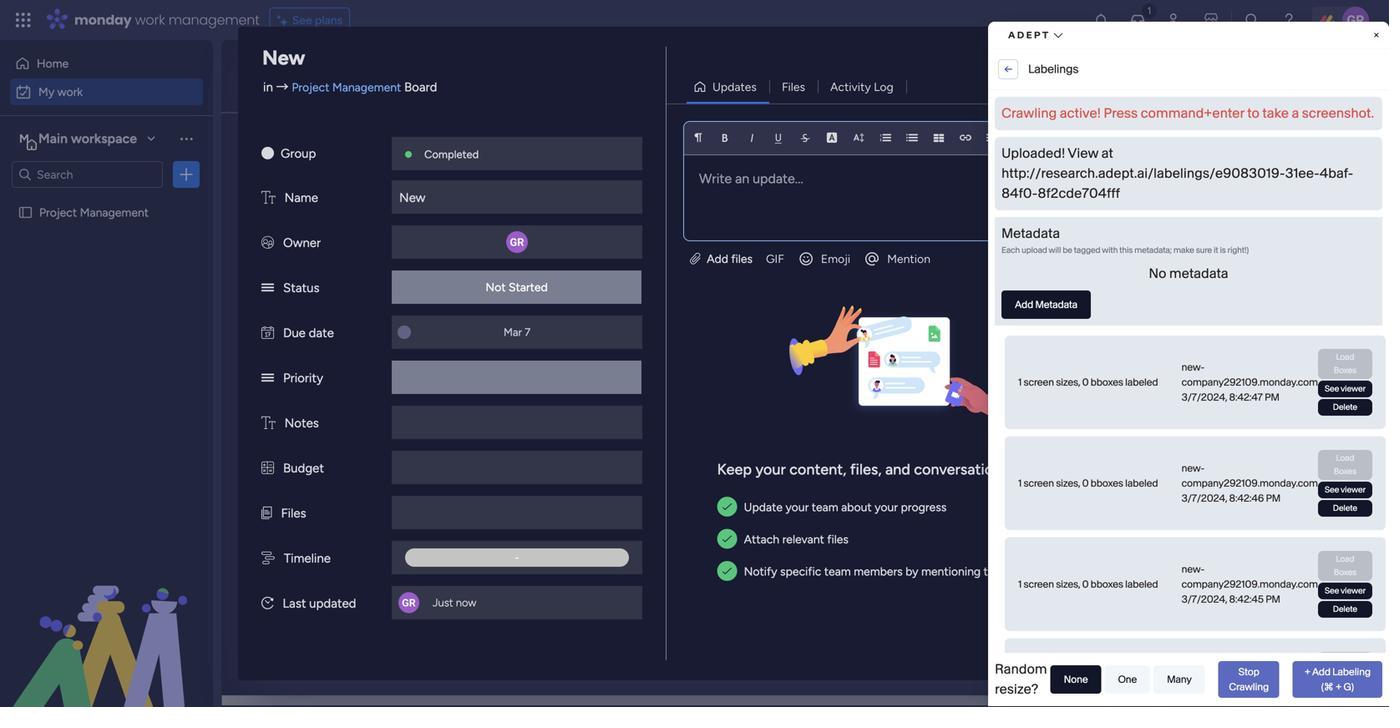 Task type: locate. For each thing, give the bounding box(es) containing it.
in left → on the top
[[263, 80, 273, 95]]

updated
[[309, 597, 356, 612]]

lottie animation image
[[0, 539, 213, 708]]

gif button
[[760, 246, 791, 272]]

0 horizontal spatial you
[[1147, 593, 1167, 607]]

1 vertical spatial files
[[828, 533, 849, 547]]

underline image
[[773, 132, 785, 144]]

0 vertical spatial 1
[[376, 138, 381, 153]]

files
[[782, 80, 806, 94], [281, 506, 306, 522]]

management inside in → project management board
[[333, 80, 401, 94]]

files
[[732, 252, 753, 266], [828, 533, 849, 547]]

home option
[[10, 50, 203, 77]]

my left work
[[247, 63, 285, 100]]

new left past
[[252, 138, 277, 153]]

0 horizontal spatial update
[[744, 501, 783, 515]]

dapulse attachment image
[[690, 252, 701, 266]]

my inside "my work" option
[[38, 85, 55, 99]]

1 horizontal spatial lottie animation element
[[1052, 316, 1370, 526]]

1 vertical spatial people
[[1044, 314, 1079, 328]]

2 v2 status image from the top
[[262, 371, 274, 386]]

1 vertical spatial mar
[[1156, 349, 1174, 362]]

1 horizontal spatial started
[[1279, 349, 1318, 363]]

1 horizontal spatial 1
[[376, 138, 381, 153]]

date
[[309, 326, 334, 341], [358, 555, 393, 576]]

mar
[[504, 326, 522, 339], [1156, 349, 1174, 362]]

update for update
[[1083, 252, 1122, 266]]

gif
[[766, 252, 785, 266]]

0 vertical spatial started
[[509, 280, 548, 295]]

0 vertical spatial project management
[[39, 206, 149, 220]]

1 vertical spatial date
[[1158, 314, 1183, 328]]

1 horizontal spatial 0
[[409, 560, 417, 574]]

0 horizontal spatial not started
[[486, 280, 548, 295]]

update inside button
[[1083, 252, 1122, 266]]

v2 file column image
[[262, 506, 272, 522]]

1 people from the top
[[1044, 194, 1079, 208]]

activity
[[831, 80, 871, 94]]

1 vertical spatial 1
[[370, 319, 375, 333]]

public board image
[[18, 205, 33, 221]]

lottie animation element
[[1052, 316, 1370, 526], [0, 539, 213, 708]]

1 horizontal spatial work
[[135, 10, 165, 29]]

1 horizontal spatial mar
[[1156, 349, 1174, 362]]

item right week
[[378, 319, 401, 333]]

new down today
[[271, 229, 295, 243]]

update for update your team about your progress
[[744, 501, 783, 515]]

about
[[842, 501, 872, 515]]

0 vertical spatial not
[[486, 280, 506, 295]]

1 vertical spatial in
[[1013, 461, 1025, 479]]

status
[[1270, 194, 1304, 208], [283, 281, 320, 296], [1270, 314, 1304, 328]]

new
[[262, 46, 305, 70], [252, 138, 277, 153], [400, 191, 426, 206], [271, 229, 295, 243]]

workspace selection element
[[16, 129, 140, 150]]

1 horizontal spatial a
[[1226, 575, 1232, 589]]

0 horizontal spatial date
[[309, 326, 334, 341]]

0 horizontal spatial add
[[283, 379, 304, 393]]

my
[[247, 63, 285, 100], [38, 85, 55, 99]]

keep your content, files, and conversations in one place
[[718, 461, 1094, 479]]

your up 'attach relevant files'
[[786, 501, 809, 515]]

update your team about your progress
[[744, 501, 947, 515]]

0 horizontal spatial my
[[38, 85, 55, 99]]

activity log
[[831, 80, 894, 94]]

files button
[[770, 74, 818, 100]]

select product image
[[15, 12, 32, 28]]

1 vertical spatial 0
[[409, 560, 417, 574]]

0 vertical spatial date
[[309, 326, 334, 341]]

2 date from the top
[[1158, 314, 1183, 328]]

list
[[1342, 75, 1357, 89]]

not
[[486, 280, 506, 295], [1256, 349, 1276, 363]]

2 horizontal spatial in
[[1226, 593, 1235, 607]]

0 vertical spatial project management link
[[292, 80, 401, 94]]

1 vertical spatial board
[[908, 314, 939, 328]]

date inside new "dialog"
[[309, 326, 334, 341]]

dates
[[318, 134, 361, 155]]

0 vertical spatial status
[[1270, 194, 1304, 208]]

management inside list box
[[80, 206, 149, 220]]

name
[[285, 191, 318, 206]]

0 vertical spatial files
[[732, 252, 753, 266]]

0 vertical spatial add
[[707, 252, 729, 266]]

1 inside this week / 1 item
[[370, 319, 375, 333]]

1 for past dates /
[[376, 138, 381, 153]]

in
[[263, 80, 273, 95], [1013, 461, 1025, 479], [1226, 593, 1235, 607]]

files left gif popup button
[[732, 252, 753, 266]]

0 horizontal spatial completed
[[425, 148, 479, 161]]

1 right "dates"
[[376, 138, 381, 153]]

in left one at the bottom
[[1013, 461, 1025, 479]]

1 vertical spatial you
[[1147, 593, 1167, 607]]

my for my work
[[247, 63, 285, 100]]

due date
[[283, 326, 334, 341]]

new dialog
[[0, 0, 1390, 708]]

0 horizontal spatial close image
[[1123, 44, 1133, 56]]

0 vertical spatial 0
[[373, 439, 380, 453]]

0 vertical spatial files
[[782, 80, 806, 94]]

7
[[525, 326, 531, 339]]

1 v2 status image from the top
[[262, 281, 274, 296]]

a right without
[[344, 555, 354, 576]]

team
[[812, 501, 839, 515], [825, 565, 851, 579]]

0 horizontal spatial items
[[383, 439, 412, 453]]

my work
[[38, 85, 83, 99]]

project management
[[39, 206, 149, 220], [848, 230, 958, 244], [848, 350, 958, 364]]

a
[[344, 555, 354, 576], [1226, 575, 1232, 589]]

1 vertical spatial team
[[825, 565, 851, 579]]

my work option
[[10, 79, 203, 105]]

0 horizontal spatial files
[[732, 252, 753, 266]]

0 items
[[373, 439, 412, 453]]

item right v2 sun icon on the top of the page
[[280, 138, 303, 153]]

home link
[[10, 50, 203, 77]]

1
[[376, 138, 381, 153], [370, 319, 375, 333]]

my for my work
[[38, 85, 55, 99]]

later /
[[281, 495, 334, 516]]

mar left 7
[[504, 326, 522, 339]]

invite members image
[[1167, 12, 1183, 28]]

v2 status image up dapulse date column image at the left of page
[[262, 281, 274, 296]]

0 vertical spatial team
[[812, 501, 839, 515]]

2 vertical spatial project management
[[848, 350, 958, 364]]

you
[[1204, 575, 1223, 589], [1147, 593, 1167, 607]]

None search field
[[317, 132, 469, 159]]

you down we
[[1147, 593, 1167, 607]]

0 vertical spatial board
[[405, 80, 437, 95]]

1 horizontal spatial files
[[828, 533, 849, 547]]

0 horizontal spatial 0
[[373, 439, 380, 453]]

add
[[707, 252, 729, 266], [283, 379, 304, 393]]

update button
[[1076, 246, 1128, 272]]

strikethrough image
[[800, 132, 812, 144]]

1 horizontal spatial update
[[1083, 252, 1122, 266]]

last updated
[[283, 597, 356, 612]]

today
[[281, 194, 328, 215]]

files up strikethrough 'icon'
[[782, 80, 806, 94]]

0 vertical spatial mar
[[504, 326, 522, 339]]

0 inside without a date / 0 items
[[409, 560, 417, 574]]

management
[[333, 80, 401, 94], [80, 206, 149, 220], [889, 230, 958, 244], [889, 350, 958, 364]]

work right monday
[[135, 10, 165, 29]]

keep
[[718, 461, 752, 479]]

my work
[[247, 63, 359, 100]]

in inside follow along as we show you a few monday.com basics to help you get set up in minutes.
[[1226, 593, 1235, 607]]

plans
[[315, 13, 343, 27]]

work inside option
[[57, 85, 83, 99]]

1 vertical spatial date
[[358, 555, 393, 576]]

0 vertical spatial you
[[1204, 575, 1223, 589]]

1 horizontal spatial files
[[782, 80, 806, 94]]

v2 status image
[[262, 281, 274, 296], [262, 371, 274, 386]]

1 vertical spatial lottie animation element
[[0, 539, 213, 708]]

1 vertical spatial files
[[281, 506, 306, 522]]

project management list box
[[0, 195, 213, 453]]

1 vertical spatial close image
[[1341, 328, 1358, 344]]

not started
[[486, 280, 548, 295], [1256, 349, 1318, 363]]

Filter dashboard by text search field
[[317, 132, 469, 159]]

notes
[[285, 416, 319, 431]]

files down update your team about your progress
[[828, 533, 849, 547]]

dapulse numbers column image
[[262, 461, 274, 476]]

align image
[[987, 132, 999, 144]]

group
[[281, 146, 316, 161]]

v2 multiple person column image
[[262, 236, 274, 251]]

past
[[281, 134, 314, 155]]

notify
[[744, 565, 778, 579]]

date right due
[[309, 326, 334, 341]]

1 horizontal spatial items
[[419, 560, 448, 574]]

team right specific
[[825, 565, 851, 579]]

board
[[405, 80, 437, 95], [908, 314, 939, 328]]

2 vertical spatial in
[[1226, 593, 1235, 607]]

format image
[[693, 132, 705, 144]]

board down mention at the right top of the page
[[908, 314, 939, 328]]

team left about
[[812, 501, 839, 515]]

search image
[[449, 139, 462, 152]]

0 horizontal spatial not
[[486, 280, 506, 295]]

0 horizontal spatial started
[[509, 280, 548, 295]]

link image
[[960, 132, 972, 144]]

1 vertical spatial update
[[744, 501, 783, 515]]

1 horizontal spatial not
[[1256, 349, 1276, 363]]

0 vertical spatial items
[[383, 439, 412, 453]]

people down checklist image
[[1044, 194, 1079, 208]]

rtl ltr image
[[1041, 132, 1052, 144]]

mar inside new "dialog"
[[504, 326, 522, 339]]

1 horizontal spatial date
[[358, 555, 393, 576]]

1 vertical spatial v2 status image
[[262, 371, 274, 386]]

0 horizontal spatial work
[[57, 85, 83, 99]]

your right keep at the bottom of the page
[[756, 461, 786, 479]]

my down home
[[38, 85, 55, 99]]

close image inside new "dialog"
[[1123, 44, 1133, 56]]

completed
[[425, 148, 479, 161], [718, 230, 772, 244]]

board up filter dashboard by text search box
[[405, 80, 437, 95]]

mar for mar 7
[[504, 326, 522, 339]]

1 vertical spatial status
[[283, 281, 320, 296]]

people down update button
[[1044, 314, 1079, 328]]

now
[[456, 597, 477, 610]]

team for members
[[825, 565, 851, 579]]

2 vertical spatial status
[[1270, 314, 1304, 328]]

1 vertical spatial not
[[1256, 349, 1276, 363]]

files right v2 file column image
[[281, 506, 306, 522]]

add right +
[[283, 379, 304, 393]]

0 vertical spatial completed
[[425, 148, 479, 161]]

size image
[[853, 132, 865, 144]]

1 horizontal spatial completed
[[718, 230, 772, 244]]

up
[[1209, 593, 1223, 607]]

option
[[0, 198, 213, 201]]

search everything image
[[1245, 12, 1261, 28]]

along
[[1109, 575, 1138, 589]]

0 vertical spatial date
[[1158, 194, 1183, 208]]

past dates / 1 item
[[281, 134, 408, 155]]

this week / 1 item
[[281, 314, 401, 336]]

date right without
[[358, 555, 393, 576]]

as
[[1141, 575, 1152, 589]]

item inside this week / 1 item
[[378, 319, 401, 333]]

table image
[[934, 132, 945, 144]]

1 horizontal spatial not started
[[1256, 349, 1318, 363]]

people
[[1044, 194, 1079, 208], [1044, 314, 1079, 328]]

help button
[[1305, 660, 1363, 688]]

1 vertical spatial add
[[283, 379, 304, 393]]

1 vertical spatial items
[[419, 560, 448, 574]]

a left few
[[1226, 575, 1232, 589]]

0 horizontal spatial mar
[[504, 326, 522, 339]]

mar left 8
[[1156, 349, 1174, 362]]

0 horizontal spatial 1
[[370, 319, 375, 333]]

new inside button
[[252, 138, 277, 153]]

item up notes
[[307, 379, 331, 393]]

1 inside past dates / 1 item
[[376, 138, 381, 153]]

work down home
[[57, 85, 83, 99]]

notifications image
[[1093, 12, 1110, 28]]

0 vertical spatial in
[[263, 80, 273, 95]]

new up → on the top
[[262, 46, 305, 70]]

you up up
[[1204, 575, 1223, 589]]

0 vertical spatial update
[[1083, 252, 1122, 266]]

1 right week
[[370, 319, 375, 333]]

progress bar
[[1072, 648, 1092, 654]]

0 vertical spatial v2 status image
[[262, 281, 274, 296]]

1 horizontal spatial board
[[908, 314, 939, 328]]

0 vertical spatial close image
[[1123, 44, 1133, 56]]

workspace
[[71, 131, 137, 147]]

a inside follow along as we show you a few monday.com basics to help you get set up in minutes.
[[1226, 575, 1232, 589]]

0 horizontal spatial a
[[344, 555, 354, 576]]

0 vertical spatial people
[[1044, 194, 1079, 208]]

0 vertical spatial not started
[[486, 280, 548, 295]]

0 vertical spatial work
[[135, 10, 165, 29]]

1 vertical spatial work
[[57, 85, 83, 99]]

work
[[135, 10, 165, 29], [57, 85, 83, 99]]

/
[[365, 134, 372, 155], [332, 194, 340, 215], [358, 314, 366, 336], [322, 495, 330, 516], [397, 555, 405, 576]]

v2 pulse updated log image
[[262, 597, 274, 612]]

date
[[1158, 194, 1183, 208], [1158, 314, 1183, 328]]

close image
[[1123, 44, 1133, 56], [1341, 328, 1358, 344]]

1 vertical spatial started
[[1279, 349, 1318, 363]]

item
[[280, 138, 303, 153], [384, 138, 408, 153], [378, 319, 401, 333], [307, 379, 331, 393]]

1. numbers image
[[880, 132, 892, 144]]

item right "dates"
[[384, 138, 408, 153]]

1 horizontal spatial you
[[1204, 575, 1223, 589]]

1 horizontal spatial my
[[247, 63, 285, 100]]

home
[[37, 56, 69, 71]]

project
[[292, 80, 330, 94], [39, 206, 77, 220], [848, 230, 886, 244], [848, 350, 886, 364]]

one
[[1029, 461, 1054, 479]]

show
[[1173, 575, 1201, 589]]

0 horizontal spatial board
[[405, 80, 437, 95]]

v2 status image left priority
[[262, 371, 274, 386]]

1 for this week /
[[370, 319, 375, 333]]

in right up
[[1226, 593, 1235, 607]]

start
[[1256, 643, 1286, 659]]

new down filter dashboard by text search box
[[400, 191, 426, 206]]

notify specific team members by mentioning them
[[744, 565, 1012, 579]]

1 vertical spatial project management
[[848, 230, 958, 244]]

add right dapulse attachment icon
[[707, 252, 729, 266]]

1 horizontal spatial add
[[707, 252, 729, 266]]



Task type: describe. For each thing, give the bounding box(es) containing it.
to do list
[[1310, 75, 1357, 89]]

2 people from the top
[[1044, 314, 1079, 328]]

add files
[[704, 252, 753, 266]]

monday marketplace image
[[1204, 12, 1220, 28]]

priority
[[283, 371, 323, 386]]

v2 sun image
[[262, 146, 274, 161]]

0 vertical spatial lottie animation element
[[1052, 316, 1370, 526]]

items inside without a date / 0 items
[[419, 560, 448, 574]]

line image
[[1014, 132, 1026, 144]]

+
[[272, 379, 280, 393]]

to
[[1310, 75, 1323, 89]]

main
[[38, 131, 68, 147]]

&bull; bullets image
[[907, 132, 919, 144]]

0 horizontal spatial files
[[281, 506, 306, 522]]

this
[[281, 314, 311, 336]]

update feed image
[[1130, 12, 1147, 28]]

completed inside new "dialog"
[[425, 148, 479, 161]]

follow
[[1072, 575, 1106, 589]]

updates button
[[687, 74, 770, 100]]

v2 status image for priority
[[262, 371, 274, 386]]

team for about
[[812, 501, 839, 515]]

project management inside list box
[[39, 206, 149, 220]]

see
[[292, 13, 312, 27]]

mention button
[[858, 246, 938, 272]]

monday work management
[[74, 10, 260, 29]]

owner
[[283, 236, 321, 251]]

later
[[281, 495, 318, 516]]

members
[[854, 565, 903, 579]]

project inside in → project management board
[[292, 80, 330, 94]]

your for keep
[[756, 461, 786, 479]]

workspace image
[[16, 130, 33, 148]]

new item
[[252, 138, 303, 153]]

budget
[[283, 461, 324, 476]]

project inside list box
[[39, 206, 77, 220]]

8
[[1177, 349, 1184, 362]]

italic image
[[746, 132, 758, 144]]

1 image
[[1143, 1, 1158, 20]]

timeline
[[284, 552, 331, 567]]

minutes.
[[1238, 593, 1282, 607]]

1 date from the top
[[1158, 194, 1183, 208]]

due
[[283, 326, 306, 341]]

0 horizontal spatial in
[[263, 80, 273, 95]]

not inside new "dialog"
[[486, 280, 506, 295]]

to do list button
[[1279, 69, 1365, 95]]

dapulse date column image
[[262, 326, 274, 341]]

do
[[1326, 75, 1339, 89]]

start working button
[[1243, 634, 1350, 668]]

dapulse text column image
[[262, 416, 276, 431]]

help image
[[1281, 12, 1298, 28]]

progress
[[901, 501, 947, 515]]

main workspace
[[38, 131, 137, 147]]

your for update
[[786, 501, 809, 515]]

mar 7
[[504, 326, 531, 339]]

item inside the new item button
[[280, 138, 303, 153]]

status inside new "dialog"
[[283, 281, 320, 296]]

text color image
[[827, 132, 838, 144]]

mentioning
[[922, 565, 981, 579]]

project management link inside new "dialog"
[[292, 80, 401, 94]]

working
[[1289, 643, 1336, 659]]

your right about
[[875, 501, 899, 515]]

attach relevant files
[[744, 533, 849, 547]]

checklist image
[[1067, 133, 1081, 144]]

get
[[1170, 593, 1187, 607]]

follow along as we show you a few monday.com basics to help you get set up in minutes.
[[1072, 575, 1325, 607]]

updates
[[713, 80, 757, 94]]

+ add item
[[272, 379, 331, 393]]

1 vertical spatial completed
[[718, 230, 772, 244]]

started inside new "dialog"
[[509, 280, 548, 295]]

see plans button
[[270, 8, 350, 33]]

activity log button
[[818, 74, 907, 100]]

management
[[169, 10, 260, 29]]

customize
[[625, 138, 681, 153]]

emoji
[[821, 252, 851, 266]]

today /
[[281, 194, 344, 215]]

emoji button
[[791, 246, 858, 272]]

content,
[[790, 461, 847, 479]]

work for my
[[57, 85, 83, 99]]

start working
[[1256, 643, 1336, 659]]

specific
[[781, 565, 822, 579]]

bold image
[[720, 132, 731, 144]]

set
[[1190, 593, 1206, 607]]

just
[[433, 597, 453, 610]]

files inside "files" button
[[782, 80, 806, 94]]

1 vertical spatial project management link
[[846, 221, 1000, 249]]

add view image
[[1115, 81, 1122, 93]]

mar for mar 8
[[1156, 349, 1174, 362]]

item inside past dates / 1 item
[[384, 138, 408, 153]]

1 vertical spatial not started
[[1256, 349, 1318, 363]]

not started inside new "dialog"
[[486, 280, 548, 295]]

2 vertical spatial project management link
[[846, 341, 1000, 370]]

work
[[291, 63, 359, 100]]

files,
[[851, 461, 882, 479]]

basics
[[1072, 593, 1105, 607]]

help
[[1319, 665, 1349, 682]]

0 horizontal spatial lottie animation element
[[0, 539, 213, 708]]

without a date / 0 items
[[281, 555, 448, 576]]

attach
[[744, 533, 780, 547]]

to
[[1108, 593, 1119, 607]]

v2 status image for status
[[262, 281, 274, 296]]

my work link
[[10, 79, 203, 105]]

Search in workspace field
[[35, 165, 140, 184]]

last
[[283, 597, 306, 612]]

place
[[1058, 461, 1094, 479]]

dapulse timeline column image
[[262, 552, 275, 567]]

customize button
[[598, 132, 688, 159]]

1 horizontal spatial in
[[1013, 461, 1025, 479]]

greg robinson image
[[1343, 7, 1370, 33]]

log
[[874, 80, 894, 94]]

→
[[276, 80, 289, 95]]

relevant
[[783, 533, 825, 547]]

1 horizontal spatial close image
[[1341, 328, 1358, 344]]

work for monday
[[135, 10, 165, 29]]

help
[[1122, 593, 1144, 607]]

new item button
[[246, 132, 310, 159]]

dapulse text column image
[[262, 191, 276, 206]]

without
[[281, 555, 340, 576]]

add inside new "dialog"
[[707, 252, 729, 266]]

in → project management board
[[263, 80, 437, 95]]

we
[[1155, 575, 1171, 589]]

and
[[886, 461, 911, 479]]

few
[[1235, 575, 1255, 589]]

monday
[[74, 10, 132, 29]]

board inside new "dialog"
[[405, 80, 437, 95]]

mar 8
[[1156, 349, 1184, 362]]



Task type: vqa. For each thing, say whether or not it's contained in the screenshot.
The Along
yes



